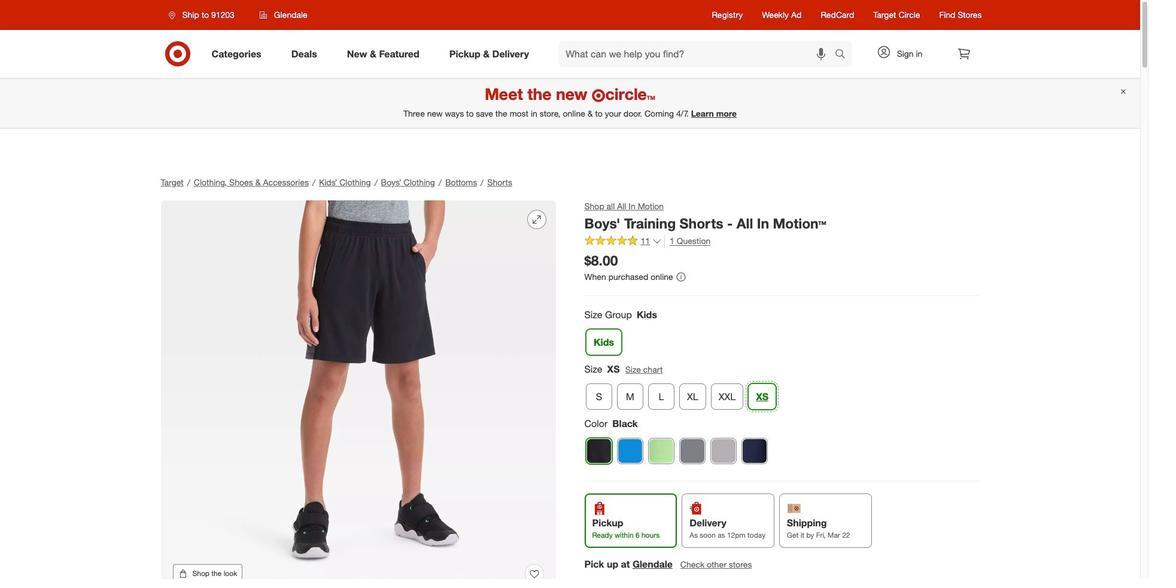 Task type: describe. For each thing, give the bounding box(es) containing it.
black image
[[586, 439, 612, 464]]

What can we help you find? suggestions appear below search field
[[559, 41, 838, 67]]

navy blue image
[[742, 439, 767, 464]]

1 group from the top
[[583, 308, 980, 360]]

heather black image
[[680, 439, 705, 464]]

light gray image
[[711, 439, 736, 464]]



Task type: vqa. For each thing, say whether or not it's contained in the screenshot.
What can we help you find? suggestions appear below search box
yes



Task type: locate. For each thing, give the bounding box(es) containing it.
2 group from the top
[[583, 363, 980, 415]]

boys' training shorts - all in motion™, 1 of 5 image
[[161, 201, 556, 580]]

1 vertical spatial group
[[583, 363, 980, 415]]

blue image
[[618, 439, 643, 464]]

0 vertical spatial group
[[583, 308, 980, 360]]

group
[[583, 308, 980, 360], [583, 363, 980, 415]]

green image
[[649, 439, 674, 464]]



